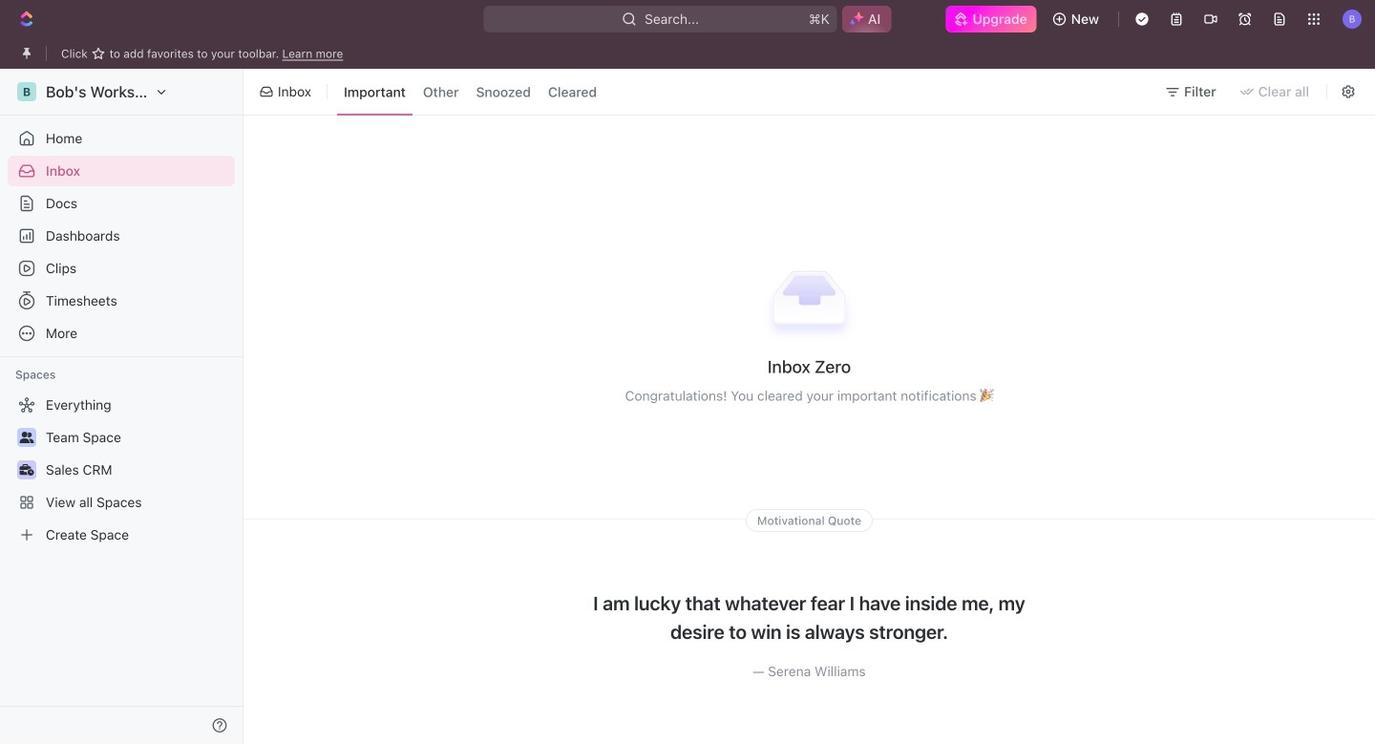 Task type: locate. For each thing, give the bounding box(es) containing it.
business time image
[[20, 464, 34, 476]]

tree inside sidebar navigation
[[8, 390, 235, 550]]

tab list
[[333, 65, 608, 118]]

tree
[[8, 390, 235, 550]]



Task type: vqa. For each thing, say whether or not it's contained in the screenshot.
Bob's Workspace, , element at top left
yes



Task type: describe. For each thing, give the bounding box(es) containing it.
bob's workspace, , element
[[17, 82, 36, 101]]

sidebar navigation
[[0, 69, 247, 744]]

user group image
[[20, 432, 34, 443]]



